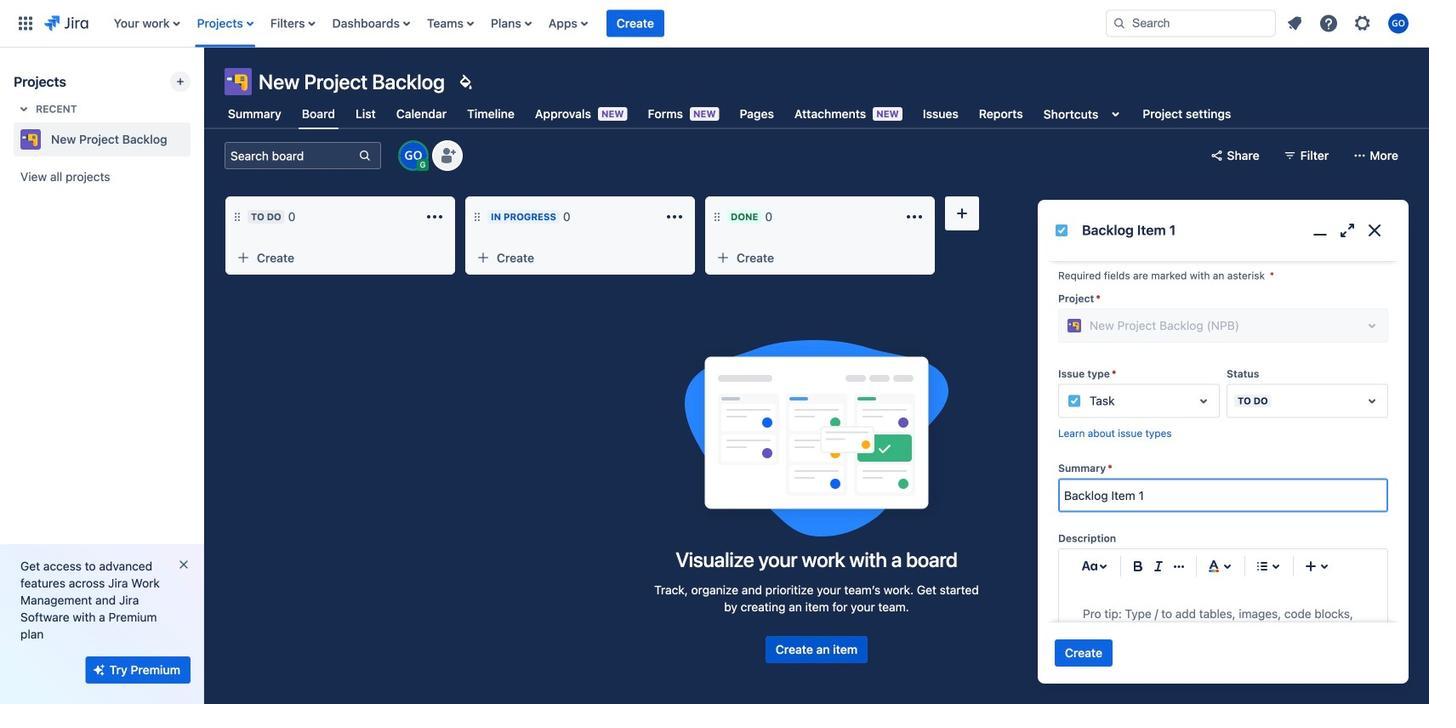 Task type: describe. For each thing, give the bounding box(es) containing it.
Description - Main content area, start typing to enter text. text field
[[1083, 604, 1364, 645]]

primary element
[[10, 0, 1092, 47]]

settings image
[[1352, 13, 1373, 34]]

notifications image
[[1284, 13, 1305, 34]]

set project background image
[[455, 71, 475, 92]]

1 horizontal spatial list
[[1279, 8, 1419, 39]]

more formatting image
[[1169, 556, 1189, 577]]

add to starred image
[[185, 129, 206, 150]]

0 horizontal spatial list
[[105, 0, 1092, 47]]

close premium upgrade banner image
[[177, 558, 191, 572]]

create project image
[[174, 75, 187, 88]]

2 open image from the left
[[1362, 391, 1382, 411]]

appswitcher icon image
[[15, 13, 36, 34]]

1 open image from the left
[[1193, 391, 1214, 411]]

collapse recent projects image
[[14, 99, 34, 119]]

search image
[[1113, 17, 1126, 30]]



Task type: locate. For each thing, give the bounding box(es) containing it.
jira image
[[44, 13, 88, 34], [44, 13, 88, 34]]

None search field
[[1106, 10, 1276, 37]]

open image
[[1193, 391, 1214, 411], [1362, 391, 1382, 411]]

text formatting group
[[1128, 556, 1189, 577]]

0 horizontal spatial open image
[[1193, 391, 1214, 411]]

lists image
[[1252, 556, 1273, 577]]

0 horizontal spatial column actions menu image
[[424, 207, 445, 227]]

1 column actions menu image from the left
[[424, 207, 445, 227]]

column actions menu image
[[424, 207, 445, 227], [904, 207, 925, 227]]

tab list
[[214, 99, 1245, 129]]

sidebar navigation image
[[185, 68, 223, 102]]

Search field
[[1106, 10, 1276, 37]]

discard changes and close image
[[1364, 220, 1385, 241]]

create column image
[[952, 203, 972, 224]]

go full screen image
[[1337, 220, 1358, 241]]

list
[[105, 0, 1092, 47], [1279, 8, 1419, 39]]

backlog item 1 image
[[1055, 224, 1068, 237]]

list item
[[606, 0, 664, 47]]

2 column actions menu image from the left
[[904, 207, 925, 227]]

minimize image
[[1310, 220, 1330, 241]]

column actions menu image left create column icon
[[904, 207, 925, 227]]

text styles image
[[1079, 556, 1100, 577]]

your profile and settings image
[[1388, 13, 1409, 34]]

None text field
[[1059, 480, 1387, 511]]

add people image
[[437, 145, 458, 166]]

column actions menu image down add people "image"
[[424, 207, 445, 227]]

Search board text field
[[225, 144, 356, 168]]

banner
[[0, 0, 1429, 48]]

bold ⌘b image
[[1128, 556, 1148, 577]]

1 horizontal spatial open image
[[1362, 391, 1382, 411]]

help image
[[1318, 13, 1339, 34]]

italic ⌘i image
[[1148, 556, 1169, 577]]

1 horizontal spatial column actions menu image
[[904, 207, 925, 227]]



Task type: vqa. For each thing, say whether or not it's contained in the screenshot.
right open image
yes



